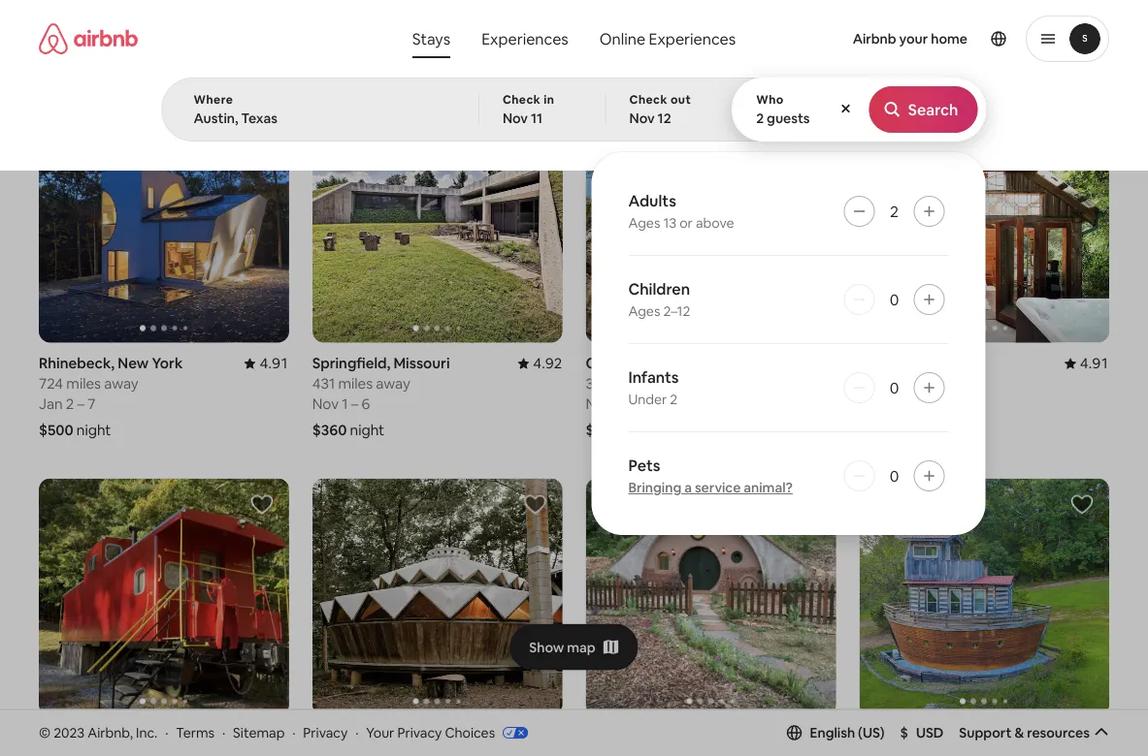 Task type: describe. For each thing, give the bounding box(es) containing it.
jan inside rhinebeck, new york 724 miles away jan 2 – 7 $500 night
[[39, 395, 63, 414]]

rhinebeck, new york 724 miles away jan 2 – 7 $500 night
[[39, 354, 183, 440]]

879
[[859, 375, 884, 394]]

missouri for springfield, missouri 431 miles away nov 1 – 6 $360 night
[[393, 354, 450, 373]]

english (us)
[[810, 725, 885, 742]]

experiences inside button
[[481, 29, 568, 49]]

springfield, missouri 431 miles away nov 1 – 6 $360 night
[[312, 354, 450, 440]]

total
[[952, 108, 978, 123]]

support & resources button
[[959, 725, 1109, 742]]

campton, kentucky 366 miles away nov 1 – 6 $684 night
[[586, 354, 722, 440]]

add to wishlist: rhinebeck, new york image
[[250, 120, 273, 143]]

stays button
[[397, 19, 466, 58]]

views
[[159, 124, 190, 139]]

show map
[[529, 639, 596, 657]]

infants
[[628, 367, 679, 387]]

your
[[899, 30, 928, 48]]

6 for $360
[[362, 395, 370, 414]]

group for copper hill, virginia
[[39, 479, 289, 717]]

jan for jan 14 – 19 $157 night
[[39, 22, 63, 41]]

terms link
[[176, 725, 215, 742]]

3 · from the left
[[292, 725, 296, 742]]

galena, missouri
[[312, 728, 423, 747]]

group for lumberton, texas
[[859, 106, 1109, 343]]

online
[[600, 29, 645, 49]]

in
[[544, 92, 554, 107]]

7 inside may 7 – 12 $292 night
[[890, 22, 898, 41]]

group for campton, kentucky
[[586, 106, 836, 343]]

a
[[684, 479, 692, 497]]

night inside springfield, missouri 431 miles away nov 1 – 6 $360 night
[[350, 421, 384, 440]]

night inside lumberton, texas 879 miles away dec 17 – 22 $299 night
[[896, 421, 931, 440]]

english (us) button
[[787, 725, 885, 742]]

(us)
[[858, 725, 885, 742]]

springfield, for springfield, missouri 431 miles away nov 1 – 6 $360 night
[[312, 354, 390, 373]]

13 inside jan 8 – 13 night
[[635, 22, 649, 41]]

jan for jan 8 – 13 night
[[586, 22, 610, 41]]

guests
[[767, 110, 810, 127]]

new
[[118, 354, 149, 373]]

who
[[756, 92, 784, 107]]

add to wishlist: springfield, missouri image
[[524, 120, 547, 143]]

airbnb your home
[[853, 30, 968, 48]]

inc.
[[136, 725, 158, 742]]

check in nov 11
[[503, 92, 554, 127]]

home
[[931, 30, 968, 48]]

0 for pets
[[890, 466, 899, 486]]

infants under 2
[[628, 367, 679, 409]]

©
[[39, 725, 51, 742]]

– inside lumberton, texas 879 miles away dec 17 – 22 $299 night
[[907, 395, 914, 414]]

display
[[910, 108, 950, 123]]

miles for 366
[[614, 375, 649, 394]]

1 · from the left
[[165, 725, 168, 742]]

map
[[567, 639, 596, 657]]

8
[[613, 22, 621, 41]]

display total before taxes
[[910, 108, 1050, 123]]

$500
[[39, 421, 73, 440]]

airbnb your home link
[[841, 18, 979, 59]]

stays tab panel
[[162, 78, 986, 536]]

check for 11
[[503, 92, 541, 107]]

night inside jan 8 – 13 night
[[620, 48, 655, 67]]

2 privacy from the left
[[397, 725, 442, 742]]

springfield, for springfield, tennessee
[[859, 728, 937, 747]]

resources
[[1027, 725, 1090, 742]]

rhinebeck,
[[39, 354, 115, 373]]

bringing a service animal? button
[[628, 479, 793, 497]]

adults ages 13 or above
[[628, 191, 734, 232]]

4 · from the left
[[355, 725, 358, 742]]

copper hill, virginia
[[39, 728, 174, 747]]

12 for –
[[911, 22, 925, 41]]

choices
[[445, 725, 495, 742]]

where
[[194, 92, 233, 107]]

or
[[680, 214, 693, 232]]

4.93 out of 5 average rating image
[[1064, 728, 1109, 747]]

0 vertical spatial 4.92 out of 5 average rating image
[[518, 354, 562, 373]]

night inside the jan 14 – 19 $157 night
[[73, 48, 107, 67]]

none search field containing stays
[[162, 0, 986, 536]]

sitemap link
[[233, 725, 285, 742]]

mansions
[[478, 124, 530, 139]]

4.99
[[806, 728, 836, 747]]

jan 14 – 19 $157 night
[[39, 22, 108, 67]]

miles for 879
[[887, 375, 921, 394]]

lumberton,
[[859, 354, 939, 373]]

show
[[529, 639, 564, 657]]

– inside may 7 – 12 $292 night
[[901, 22, 908, 41]]

under
[[628, 391, 667, 409]]

0 for children
[[890, 290, 899, 310]]

night inside rhinebeck, new york 724 miles away jan 2 – 7 $500 night
[[76, 421, 111, 440]]

taxes
[[1020, 108, 1050, 123]]

add to wishlist: galena, missouri image
[[524, 494, 547, 517]]

before
[[981, 108, 1018, 123]]

children
[[628, 279, 690, 299]]

stays
[[412, 29, 450, 49]]

hill,
[[94, 728, 119, 747]]

campton,
[[586, 354, 654, 373]]

galena,
[[312, 728, 364, 747]]

4.92 for topmost 4.92 out of 5 average rating icon
[[533, 354, 562, 373]]

2 experiences from the left
[[649, 29, 736, 49]]

sitemap
[[233, 725, 285, 742]]

miles inside rhinebeck, new york 724 miles away jan 2 – 7 $500 night
[[66, 375, 101, 394]]

away inside rhinebeck, new york 724 miles away jan 2 – 7 $500 night
[[104, 375, 138, 394]]

support
[[959, 725, 1012, 742]]

who 2 guests
[[756, 92, 810, 127]]

bringing
[[628, 479, 681, 497]]



Task type: vqa. For each thing, say whether or not it's contained in the screenshot.
12
yes



Task type: locate. For each thing, give the bounding box(es) containing it.
– inside the jan 14 – 19 $157 night
[[84, 22, 91, 41]]

· left your
[[355, 725, 358, 742]]

6 inside the campton, kentucky 366 miles away nov 1 – 6 $684 night
[[635, 395, 644, 414]]

4 away from the left
[[925, 375, 959, 394]]

away
[[104, 375, 138, 394], [376, 375, 410, 394], [652, 375, 686, 394], [925, 375, 959, 394]]

19
[[94, 22, 108, 41]]

0 vertical spatial ages
[[628, 214, 660, 232]]

0 horizontal spatial 13
[[635, 22, 649, 41]]

7 inside rhinebeck, new york 724 miles away jan 2 – 7 $500 night
[[88, 395, 96, 414]]

0 vertical spatial 7
[[890, 22, 898, 41]]

nov inside check out nov 12
[[629, 110, 655, 127]]

· left privacy link
[[292, 725, 296, 742]]

2 inside the who 2 guests
[[756, 110, 764, 127]]

lakefront
[[221, 124, 275, 139]]

tennessee
[[940, 728, 1013, 747]]

1 left under
[[615, 395, 621, 414]]

11
[[531, 110, 543, 127]]

1 horizontal spatial privacy
[[397, 725, 442, 742]]

away for 431
[[376, 375, 410, 394]]

group containing amazing views
[[39, 78, 809, 153]]

0 horizontal spatial 4.92
[[260, 728, 289, 747]]

away up 22
[[925, 375, 959, 394]]

missouri for galena, missouri
[[367, 728, 423, 747]]

4.91 out of 5 average rating image
[[1064, 354, 1109, 373]]

0 horizontal spatial privacy
[[303, 725, 348, 742]]

2 vertical spatial 0
[[890, 466, 899, 486]]

1 4.91 from the left
[[260, 354, 289, 373]]

jan left 14
[[39, 22, 63, 41]]

omg!
[[574, 124, 605, 139]]

nov down the 431
[[312, 395, 339, 414]]

experiences up 'out'
[[649, 29, 736, 49]]

1 up $360
[[342, 395, 348, 414]]

nov left '11'
[[503, 110, 528, 127]]

away down the new
[[104, 375, 138, 394]]

2 4.91 from the left
[[1080, 354, 1109, 373]]

1 horizontal spatial 4.92 out of 5 average rating image
[[518, 354, 562, 373]]

adults
[[628, 191, 676, 211]]

nov right omg!
[[629, 110, 655, 127]]

1 horizontal spatial springfield,
[[859, 728, 937, 747]]

away right the 431
[[376, 375, 410, 394]]

miles inside springfield, missouri 431 miles away nov 1 – 6 $360 night
[[338, 375, 373, 394]]

0 right 879
[[890, 378, 899, 398]]

0 horizontal spatial 1
[[342, 395, 348, 414]]

1 vertical spatial 12
[[658, 110, 671, 127]]

$157
[[39, 48, 70, 67]]

pets
[[628, 456, 660, 476]]

night down 22
[[896, 421, 931, 440]]

3 0 from the top
[[890, 466, 899, 486]]

1 6 from the left
[[362, 395, 370, 414]]

1 horizontal spatial 13
[[663, 214, 677, 232]]

night right $360
[[350, 421, 384, 440]]

2 ages from the top
[[628, 303, 660, 320]]

group for galena, missouri
[[312, 479, 562, 717]]

17
[[889, 395, 903, 414]]

night down under
[[624, 421, 658, 440]]

– inside rhinebeck, new york 724 miles away jan 2 – 7 $500 night
[[77, 395, 85, 414]]

night inside the campton, kentucky 366 miles away nov 1 – 6 $684 night
[[624, 421, 658, 440]]

check inside check in nov 11
[[503, 92, 541, 107]]

14
[[66, 22, 80, 41]]

jan left 8
[[586, 22, 610, 41]]

add to wishlist: springfield, tennessee image
[[1070, 494, 1094, 517]]

0 for infants
[[890, 378, 899, 398]]

jan inside the jan 14 – 19 $157 night
[[39, 22, 63, 41]]

miles right the 431
[[338, 375, 373, 394]]

nov inside the campton, kentucky 366 miles away nov 1 – 6 $684 night
[[586, 395, 612, 414]]

1 vertical spatial 4.92 out of 5 average rating image
[[244, 728, 289, 747]]

1 for 431
[[342, 395, 348, 414]]

jan inside jan 8 – 13 night
[[586, 22, 610, 41]]

above
[[696, 214, 734, 232]]

2 check from the left
[[629, 92, 668, 107]]

pets bringing a service animal?
[[628, 456, 793, 497]]

13 left or
[[663, 214, 677, 232]]

check for 12
[[629, 92, 668, 107]]

$
[[900, 725, 908, 742]]

1 vertical spatial 0
[[890, 378, 899, 398]]

1 experiences from the left
[[481, 29, 568, 49]]

4.99 out of 5 average rating image
[[791, 728, 836, 747]]

0 vertical spatial 12
[[911, 22, 925, 41]]

6 inside springfield, missouri 431 miles away nov 1 – 6 $360 night
[[362, 395, 370, 414]]

may
[[859, 22, 886, 41]]

0 horizontal spatial springfield,
[[312, 354, 390, 373]]

7
[[890, 22, 898, 41], [88, 395, 96, 414]]

nov inside springfield, missouri 431 miles away nov 1 – 6 $360 night
[[312, 395, 339, 414]]

2 inside rhinebeck, new york 724 miles away jan 2 – 7 $500 night
[[66, 395, 74, 414]]

miles down lumberton,
[[887, 375, 921, 394]]

2–12
[[663, 303, 690, 320]]

– inside springfield, missouri 431 miles away nov 1 – 6 $360 night
[[351, 395, 358, 414]]

out
[[670, 92, 691, 107]]

airbnb,
[[88, 725, 133, 742]]

nov
[[503, 110, 528, 127], [629, 110, 655, 127], [312, 395, 339, 414], [586, 395, 612, 414]]

amazing
[[107, 124, 156, 139]]

0 horizontal spatial check
[[503, 92, 541, 107]]

0 vertical spatial missouri
[[393, 354, 450, 373]]

13
[[635, 22, 649, 41], [663, 214, 677, 232]]

1 horizontal spatial experiences
[[649, 29, 736, 49]]

night
[[73, 48, 107, 67], [620, 48, 655, 67], [896, 48, 930, 67], [76, 421, 111, 440], [350, 421, 384, 440], [624, 421, 658, 440], [896, 421, 931, 440]]

springfield, tennessee
[[859, 728, 1013, 747]]

what can we help you find? tab list
[[397, 19, 584, 58]]

jan
[[39, 22, 63, 41], [586, 22, 610, 41], [39, 395, 63, 414]]

1 0 from the top
[[890, 290, 899, 310]]

· right inc.
[[165, 725, 168, 742]]

13 inside adults ages 13 or above
[[663, 214, 677, 232]]

experiences
[[481, 29, 568, 49], [649, 29, 736, 49]]

1 horizontal spatial 1
[[615, 395, 621, 414]]

group
[[39, 78, 809, 153], [39, 106, 289, 343], [312, 106, 562, 343], [586, 106, 836, 343], [859, 106, 1109, 343], [39, 479, 289, 717], [312, 479, 562, 717], [586, 479, 836, 717], [859, 479, 1109, 717]]

2023
[[54, 725, 85, 742]]

366
[[586, 375, 611, 394]]

check inside check out nov 12
[[629, 92, 668, 107]]

dec
[[859, 395, 886, 414]]

6 for $684
[[635, 395, 644, 414]]

1 horizontal spatial 4.91
[[1080, 354, 1109, 373]]

4.92 left "campton,"
[[533, 354, 562, 373]]

your
[[366, 725, 394, 742]]

·
[[165, 725, 168, 742], [222, 725, 225, 742], [292, 725, 296, 742], [355, 725, 358, 742]]

1 vertical spatial 7
[[88, 395, 96, 414]]

© 2023 airbnb, inc. ·
[[39, 725, 168, 742]]

1 privacy from the left
[[303, 725, 348, 742]]

ages down the children
[[628, 303, 660, 320]]

4.91 for rhinebeck, new york 724 miles away jan 2 – 7 $500 night
[[260, 354, 289, 373]]

1 vertical spatial 4.92
[[260, 728, 289, 747]]

miles inside the campton, kentucky 366 miles away nov 1 – 6 $684 night
[[614, 375, 649, 394]]

0 horizontal spatial 12
[[658, 110, 671, 127]]

jan 8 – 13 night
[[586, 22, 655, 67]]

1 vertical spatial 13
[[663, 214, 677, 232]]

ages
[[628, 214, 660, 232], [628, 303, 660, 320]]

your privacy choices link
[[366, 725, 528, 743]]

ages for children
[[628, 303, 660, 320]]

kentucky
[[657, 354, 722, 373]]

springfield,
[[312, 354, 390, 373], [859, 728, 937, 747]]

$299
[[859, 421, 893, 440]]

miles down 'rhinebeck,'
[[66, 375, 101, 394]]

english
[[810, 725, 855, 742]]

1 for 366
[[615, 395, 621, 414]]

night right $500
[[76, 421, 111, 440]]

1 miles from the left
[[66, 375, 101, 394]]

12 inside check out nov 12
[[658, 110, 671, 127]]

away down the kentucky
[[652, 375, 686, 394]]

4.91 for lumberton, texas 879 miles away dec 17 – 22 $299 night
[[1080, 354, 1109, 373]]

$684
[[586, 421, 620, 440]]

ages inside adults ages 13 or above
[[628, 214, 660, 232]]

0 vertical spatial 4.92
[[533, 354, 562, 373]]

0 horizontal spatial 4.91
[[260, 354, 289, 373]]

lumberton, texas 879 miles away dec 17 – 22 $299 night
[[859, 354, 981, 440]]

2 away from the left
[[376, 375, 410, 394]]

3 miles from the left
[[614, 375, 649, 394]]

night inside may 7 – 12 $292 night
[[896, 48, 930, 67]]

1 horizontal spatial 6
[[635, 395, 644, 414]]

4.92 out of 5 average rating image
[[518, 354, 562, 373], [244, 728, 289, 747]]

amazing views
[[107, 124, 190, 139]]

group for rhinebeck, new york
[[39, 106, 289, 343]]

miles for 431
[[338, 375, 373, 394]]

virginia
[[122, 728, 174, 747]]

&
[[1015, 725, 1024, 742]]

jan down 724
[[39, 395, 63, 414]]

1 away from the left
[[104, 375, 138, 394]]

2 1 from the left
[[615, 395, 621, 414]]

springfield, inside springfield, missouri 431 miles away nov 1 – 6 $360 night
[[312, 354, 390, 373]]

show map button
[[510, 625, 638, 671]]

animal?
[[744, 479, 793, 497]]

1 1 from the left
[[342, 395, 348, 414]]

· right the terms
[[222, 725, 225, 742]]

0 up lumberton,
[[890, 290, 899, 310]]

experiences up in
[[481, 29, 568, 49]]

4.9 out of 5 average rating image
[[526, 728, 562, 747]]

group for springfield, tennessee
[[859, 479, 1109, 717]]

miles inside lumberton, texas 879 miles away dec 17 – 22 $299 night
[[887, 375, 921, 394]]

0 horizontal spatial 7
[[88, 395, 96, 414]]

support & resources
[[959, 725, 1090, 742]]

4.92 out of 5 average rating image left "campton,"
[[518, 354, 562, 373]]

– inside the campton, kentucky 366 miles away nov 1 – 6 $684 night
[[625, 395, 632, 414]]

experiences button
[[466, 19, 584, 58]]

0 vertical spatial springfield,
[[312, 354, 390, 373]]

0 horizontal spatial 4.92 out of 5 average rating image
[[244, 728, 289, 747]]

4.9
[[542, 728, 562, 747]]

add to wishlist: campton, kentucky image
[[797, 120, 820, 143]]

privacy right your
[[397, 725, 442, 742]]

away inside springfield, missouri 431 miles away nov 1 – 6 $360 night
[[376, 375, 410, 394]]

airbnb
[[853, 30, 896, 48]]

privacy link
[[303, 725, 348, 742]]

3 away from the left
[[652, 375, 686, 394]]

1 horizontal spatial 4.92
[[533, 354, 562, 373]]

1 inside the campton, kentucky 366 miles away nov 1 – 6 $684 night
[[615, 395, 621, 414]]

ages down "adults"
[[628, 214, 660, 232]]

Where field
[[194, 110, 447, 127]]

away for 879
[[925, 375, 959, 394]]

service
[[695, 479, 741, 497]]

0 vertical spatial 0
[[890, 290, 899, 310]]

4.91
[[260, 354, 289, 373], [1080, 354, 1109, 373]]

texas
[[942, 354, 981, 373]]

check left 'out'
[[629, 92, 668, 107]]

nov inside check in nov 11
[[503, 110, 528, 127]]

nov down 366
[[586, 395, 612, 414]]

away inside lumberton, texas 879 miles away dec 17 – 22 $299 night
[[925, 375, 959, 394]]

night down 19
[[73, 48, 107, 67]]

2 6 from the left
[[635, 395, 644, 414]]

night down 8
[[620, 48, 655, 67]]

night down your
[[896, 48, 930, 67]]

4.92 for the bottom 4.92 out of 5 average rating icon
[[260, 728, 289, 747]]

copper
[[39, 728, 91, 747]]

12 for nov
[[658, 110, 671, 127]]

4.91 out of 5 average rating image
[[244, 354, 289, 373]]

2 · from the left
[[222, 725, 225, 742]]

miles down "campton,"
[[614, 375, 649, 394]]

add to wishlist: copper hill, virginia image
[[250, 494, 273, 517]]

7 right may
[[890, 22, 898, 41]]

0 horizontal spatial experiences
[[481, 29, 568, 49]]

– inside jan 8 – 13 night
[[624, 22, 632, 41]]

0 vertical spatial 13
[[635, 22, 649, 41]]

$360
[[312, 421, 347, 440]]

1 vertical spatial missouri
[[367, 728, 423, 747]]

13 right 8
[[635, 22, 649, 41]]

ages for adults
[[628, 214, 660, 232]]

6
[[362, 395, 370, 414], [635, 395, 644, 414]]

away for 366
[[652, 375, 686, 394]]

york
[[152, 354, 183, 373]]

431
[[312, 375, 335, 394]]

2 inside infants under 2
[[670, 391, 678, 409]]

check out nov 12
[[629, 92, 691, 127]]

children ages 2–12
[[628, 279, 690, 320]]

1 vertical spatial ages
[[628, 303, 660, 320]]

1 horizontal spatial 12
[[911, 22, 925, 41]]

4.92 left privacy link
[[260, 728, 289, 747]]

countryside
[[741, 124, 809, 139]]

1 ages from the top
[[628, 214, 660, 232]]

7 down 'rhinebeck,'
[[88, 395, 96, 414]]

$ usd
[[900, 725, 944, 742]]

group for springfield, missouri
[[312, 106, 562, 343]]

4.93
[[1080, 728, 1109, 747]]

1 vertical spatial springfield,
[[859, 728, 937, 747]]

away inside the campton, kentucky 366 miles away nov 1 – 6 $684 night
[[652, 375, 686, 394]]

missouri inside springfield, missouri 431 miles away nov 1 – 6 $360 night
[[393, 354, 450, 373]]

4.92 out of 5 average rating image left privacy link
[[244, 728, 289, 747]]

online experiences
[[600, 29, 736, 49]]

2 miles from the left
[[338, 375, 373, 394]]

2 0 from the top
[[890, 378, 899, 398]]

terms · sitemap · privacy
[[176, 725, 348, 742]]

1 horizontal spatial 7
[[890, 22, 898, 41]]

1 check from the left
[[503, 92, 541, 107]]

1 horizontal spatial check
[[629, 92, 668, 107]]

1 inside springfield, missouri 431 miles away nov 1 – 6 $360 night
[[342, 395, 348, 414]]

12 inside may 7 – 12 $292 night
[[911, 22, 925, 41]]

profile element
[[768, 0, 1109, 78]]

check up '11'
[[503, 92, 541, 107]]

12
[[911, 22, 925, 41], [658, 110, 671, 127]]

None search field
[[162, 0, 986, 536]]

0 horizontal spatial 6
[[362, 395, 370, 414]]

privacy left your
[[303, 725, 348, 742]]

22
[[917, 395, 933, 414]]

4 miles from the left
[[887, 375, 921, 394]]

ages inside children ages 2–12
[[628, 303, 660, 320]]

terms
[[176, 725, 215, 742]]

0 down the $299
[[890, 466, 899, 486]]



